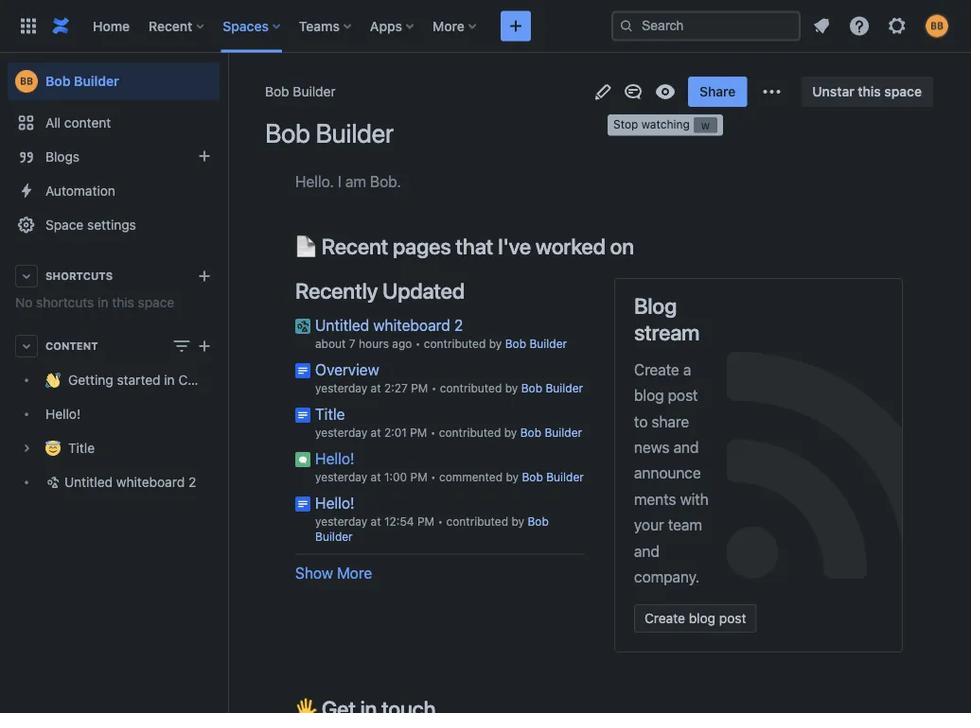 Task type: describe. For each thing, give the bounding box(es) containing it.
no
[[15, 295, 33, 311]]

bob builder link for about 7 hours ago
[[505, 338, 567, 351]]

spaces
[[223, 18, 269, 34]]

on
[[610, 233, 634, 259]]

overview
[[315, 361, 379, 379]]

0 vertical spatial and
[[674, 439, 699, 457]]

bob.
[[370, 172, 401, 190]]

that
[[456, 233, 493, 259]]

by for title
[[504, 427, 517, 440]]

yesterday at 12:54 pm • contributed by
[[315, 516, 528, 529]]

confluence
[[178, 373, 248, 388]]

bob builder link for yesterday at 1:00 pm
[[522, 471, 584, 484]]

whiteboard for untitled whiteboard 2 about 7 hours ago • contributed by bob builder
[[373, 316, 450, 334]]

1 vertical spatial and
[[634, 542, 660, 560]]

bob builder down global element
[[265, 84, 336, 99]]

getting started in confluence
[[68, 373, 248, 388]]

all content link
[[8, 106, 220, 140]]

📄
[[295, 233, 317, 259]]

bob builder link for yesterday at 12:54 pm
[[315, 516, 549, 544]]

hello.
[[295, 172, 334, 190]]

space inside space element
[[138, 295, 174, 311]]

pages
[[393, 233, 451, 259]]

2 vertical spatial hello!
[[315, 494, 355, 512]]

bob builder link for yesterday at 2:01 pm
[[520, 427, 582, 440]]

content
[[64, 115, 111, 131]]

hello! link for yesterday at 12:54 pm
[[315, 494, 355, 512]]

your
[[634, 516, 664, 534]]

search image
[[619, 18, 634, 34]]

share
[[652, 413, 689, 431]]

4 yesterday from the top
[[315, 516, 368, 529]]

stop watching
[[614, 118, 690, 131]]

unstar this space
[[813, 84, 922, 99]]

• right 12:54
[[438, 516, 443, 529]]

builder inside title yesterday at 2:01 pm • contributed by bob builder
[[545, 427, 582, 440]]

• for overview
[[431, 382, 437, 395]]

overview link
[[315, 361, 379, 379]]

apps button
[[364, 11, 421, 41]]

yesterday for title
[[315, 427, 368, 440]]

pm for overview
[[411, 382, 428, 395]]

2:01
[[384, 427, 407, 440]]

create for create blog post
[[645, 611, 685, 627]]

shortcuts button
[[8, 259, 220, 294]]

in for started
[[164, 373, 175, 388]]

by for overview
[[505, 382, 518, 395]]

builder inside untitled whiteboard 2 about 7 hours ago • contributed by bob builder
[[530, 338, 567, 351]]

updated
[[383, 278, 465, 304]]

tree inside space element
[[8, 364, 248, 500]]

pm for title
[[410, 427, 427, 440]]

1 horizontal spatial title link
[[315, 405, 345, 423]]

contributed down the commented
[[446, 516, 509, 529]]

global element
[[11, 0, 612, 53]]

getting started in confluence link
[[8, 364, 248, 398]]

teams button
[[293, 11, 359, 41]]

with
[[680, 491, 709, 509]]

i
[[338, 172, 342, 190]]

blog inside the create a blog post to share news and announce ments with your team and company.
[[634, 387, 664, 405]]

2:27
[[384, 382, 408, 395]]

create blog post button
[[634, 605, 757, 633]]

all
[[45, 115, 61, 131]]

to
[[634, 413, 648, 431]]

more actions image
[[761, 80, 783, 103]]

automation
[[45, 183, 115, 199]]

content
[[45, 340, 98, 353]]

announce
[[634, 465, 701, 483]]

help icon image
[[848, 15, 871, 37]]

untitled whiteboard 2
[[64, 475, 196, 490]]

share button
[[688, 77, 747, 107]]

• inside untitled whiteboard 2 about 7 hours ago • contributed by bob builder
[[415, 338, 421, 351]]

at for title
[[371, 427, 381, 440]]

home
[[93, 18, 130, 34]]

0 horizontal spatial title link
[[8, 432, 220, 466]]

1 horizontal spatial recent
[[322, 233, 388, 259]]

12:54
[[384, 516, 414, 529]]

bob inside hello! yesterday at 1:00 pm • commented by bob builder
[[522, 471, 543, 484]]

more button
[[427, 11, 484, 41]]

team
[[668, 516, 702, 534]]

space element
[[0, 53, 248, 714]]

w
[[701, 118, 710, 132]]

pm right 12:54
[[418, 516, 435, 529]]

yesterday for hello!
[[315, 471, 368, 484]]

apps
[[370, 18, 402, 34]]

banner containing home
[[0, 0, 971, 53]]

in for shortcuts
[[98, 295, 108, 311]]

blogs link
[[8, 140, 220, 174]]

content button
[[8, 329, 220, 364]]

hello. i am bob.
[[295, 172, 401, 190]]

this inside unstar this space button
[[858, 84, 881, 99]]

bob builder up i
[[265, 117, 394, 149]]

add shortcut image
[[193, 265, 216, 288]]

stream
[[634, 320, 700, 345]]

title yesterday at 2:01 pm • contributed by bob builder
[[315, 405, 582, 440]]

2 for untitled whiteboard 2 about 7 hours ago • contributed by bob builder
[[454, 316, 463, 334]]

appswitcher icon image
[[17, 15, 40, 37]]

post inside 'button'
[[719, 611, 747, 627]]

1 vertical spatial copy image
[[434, 698, 457, 714]]

confluence image
[[49, 15, 72, 37]]

pm for hello!
[[410, 471, 428, 484]]

stop
[[614, 118, 638, 131]]

hello! yesterday at 1:00 pm • commented by bob builder
[[315, 450, 584, 484]]

ments
[[634, 491, 676, 509]]

recently
[[295, 278, 378, 304]]



Task type: vqa. For each thing, say whether or not it's contained in the screenshot.
Other
no



Task type: locate. For each thing, give the bounding box(es) containing it.
recently updated
[[295, 278, 465, 304]]

space
[[885, 84, 922, 99], [138, 295, 174, 311]]

0 horizontal spatial title
[[68, 441, 95, 456]]

1 vertical spatial blog
[[689, 611, 716, 627]]

hello! link up the show more link
[[315, 494, 355, 512]]

untitled inside untitled whiteboard 2 about 7 hours ago • contributed by bob builder
[[315, 316, 369, 334]]

contributed up overview yesterday at 2:27 pm • contributed by bob builder
[[424, 338, 486, 351]]

1 vertical spatial space
[[138, 295, 174, 311]]

yesterday
[[315, 382, 368, 395], [315, 427, 368, 440], [315, 471, 368, 484], [315, 516, 368, 529]]

1 horizontal spatial more
[[433, 18, 465, 34]]

blog stream
[[634, 294, 700, 345]]

recent up recently
[[322, 233, 388, 259]]

1 horizontal spatial in
[[164, 373, 175, 388]]

1 horizontal spatial and
[[674, 439, 699, 457]]

commented
[[439, 471, 503, 484]]

0 horizontal spatial blog
[[634, 387, 664, 405]]

bob inside space element
[[45, 73, 71, 89]]

0 horizontal spatial space
[[138, 295, 174, 311]]

bob builder link inside space element
[[8, 62, 220, 100]]

yesterday down overview
[[315, 382, 368, 395]]

title link up untitled whiteboard 2 at bottom left
[[8, 432, 220, 466]]

0 horizontal spatial and
[[634, 542, 660, 560]]

space down the settings icon
[[885, 84, 922, 99]]

4 at from the top
[[371, 516, 381, 529]]

hello! up the show more link
[[315, 494, 355, 512]]

bob builder
[[45, 73, 119, 89], [265, 84, 336, 99], [265, 117, 394, 149], [315, 516, 549, 544]]

0 horizontal spatial untitled
[[64, 475, 113, 490]]

create inside the create a blog post to share news and announce ments with your team and company.
[[634, 361, 680, 379]]

create down company.
[[645, 611, 685, 627]]

unstar this space button
[[801, 77, 934, 107]]

untitled for untitled whiteboard 2 about 7 hours ago • contributed by bob builder
[[315, 316, 369, 334]]

1 vertical spatial title
[[68, 441, 95, 456]]

0 vertical spatial recent
[[149, 18, 193, 34]]

getting
[[68, 373, 113, 388]]

blog inside the create blog post 'button'
[[689, 611, 716, 627]]

2 yesterday from the top
[[315, 427, 368, 440]]

1 vertical spatial more
[[337, 564, 372, 582]]

builder inside space element
[[74, 73, 119, 89]]

title down overview
[[315, 405, 345, 423]]

this right the unstar
[[858, 84, 881, 99]]

2 inside untitled whiteboard 2 about 7 hours ago • contributed by bob builder
[[454, 316, 463, 334]]

yesterday inside overview yesterday at 2:27 pm • contributed by bob builder
[[315, 382, 368, 395]]

untitled whiteboard 2 about 7 hours ago • contributed by bob builder
[[315, 316, 567, 351]]

by
[[489, 338, 502, 351], [505, 382, 518, 395], [504, 427, 517, 440], [506, 471, 519, 484], [512, 516, 525, 529]]

all content
[[45, 115, 111, 131]]

post inside the create a blog post to share news and announce ments with your team and company.
[[668, 387, 698, 405]]

create content image
[[193, 335, 216, 358]]

1 vertical spatial post
[[719, 611, 747, 627]]

1 horizontal spatial blog
[[689, 611, 716, 627]]

• inside hello! yesterday at 1:00 pm • commented by bob builder
[[431, 471, 436, 484]]

0 horizontal spatial post
[[668, 387, 698, 405]]

yesterday inside title yesterday at 2:01 pm • contributed by bob builder
[[315, 427, 368, 440]]

space settings link
[[8, 208, 220, 242]]

by inside title yesterday at 2:01 pm • contributed by bob builder
[[504, 427, 517, 440]]

pm right 2:27
[[411, 382, 428, 395]]

in down shortcuts dropdown button at the left top of page
[[98, 295, 108, 311]]

1 horizontal spatial whiteboard
[[373, 316, 450, 334]]

this down shortcuts dropdown button at the left top of page
[[112, 295, 134, 311]]

tree containing getting started in confluence
[[8, 364, 248, 500]]

settings
[[87, 217, 136, 233]]

0 vertical spatial space
[[885, 84, 922, 99]]

0 horizontal spatial in
[[98, 295, 108, 311]]

by up title yesterday at 2:01 pm • contributed by bob builder
[[505, 382, 518, 395]]

1 horizontal spatial title
[[315, 405, 345, 423]]

am
[[345, 172, 366, 190]]

hello! link for yesterday at 1:00 pm
[[315, 450, 355, 468]]

share
[[700, 84, 736, 99]]

contributed inside overview yesterday at 2:27 pm • contributed by bob builder
[[440, 382, 502, 395]]

tree
[[8, 364, 248, 500]]

1:00
[[384, 471, 407, 484]]

unstar
[[813, 84, 855, 99]]

recent button
[[143, 11, 211, 41]]

•
[[415, 338, 421, 351], [431, 382, 437, 395], [431, 427, 436, 440], [431, 471, 436, 484], [438, 516, 443, 529]]

hello! down getting
[[45, 407, 81, 422]]

• left the commented
[[431, 471, 436, 484]]

in
[[98, 295, 108, 311], [164, 373, 175, 388]]

watching
[[642, 118, 690, 131]]

untitled inside untitled whiteboard 2 link
[[64, 475, 113, 490]]

contributed up hello! yesterday at 1:00 pm • commented by bob builder at bottom
[[439, 427, 501, 440]]

pm inside title yesterday at 2:01 pm • contributed by bob builder
[[410, 427, 427, 440]]

show
[[295, 564, 333, 582]]

by down hello! yesterday at 1:00 pm • commented by bob builder at bottom
[[512, 516, 525, 529]]

2
[[454, 316, 463, 334], [188, 475, 196, 490]]

2 inside untitled whiteboard 2 link
[[188, 475, 196, 490]]

0 vertical spatial post
[[668, 387, 698, 405]]

0 horizontal spatial whiteboard
[[116, 475, 185, 490]]

whiteboard
[[373, 316, 450, 334], [116, 475, 185, 490]]

whiteboard inside untitled whiteboard 2 about 7 hours ago • contributed by bob builder
[[373, 316, 450, 334]]

0 vertical spatial title
[[315, 405, 345, 423]]

at
[[371, 382, 381, 395], [371, 427, 381, 440], [371, 471, 381, 484], [371, 516, 381, 529]]

1 vertical spatial title link
[[8, 432, 220, 466]]

no shortcuts in this space
[[15, 295, 174, 311]]

more right apps popup button
[[433, 18, 465, 34]]

post
[[668, 387, 698, 405], [719, 611, 747, 627]]

yesterday left 2:01
[[315, 427, 368, 440]]

settings icon image
[[886, 15, 909, 37]]

1 vertical spatial untitled whiteboard 2 link
[[8, 466, 220, 500]]

by inside overview yesterday at 2:27 pm • contributed by bob builder
[[505, 382, 518, 395]]

at inside overview yesterday at 2:27 pm • contributed by bob builder
[[371, 382, 381, 395]]

by right the commented
[[506, 471, 519, 484]]

• right ago
[[415, 338, 421, 351]]

at inside hello! yesterday at 1:00 pm • commented by bob builder
[[371, 471, 381, 484]]

banner
[[0, 0, 971, 53]]

title inside title yesterday at 2:01 pm • contributed by bob builder
[[315, 405, 345, 423]]

title inside space element
[[68, 441, 95, 456]]

1 vertical spatial hello! link
[[315, 450, 355, 468]]

recent right home
[[149, 18, 193, 34]]

3 yesterday from the top
[[315, 471, 368, 484]]

more inside dropdown button
[[433, 18, 465, 34]]

3 at from the top
[[371, 471, 381, 484]]

title up untitled whiteboard 2 at bottom left
[[68, 441, 95, 456]]

blogs
[[45, 149, 80, 165]]

about
[[315, 338, 346, 351]]

create inside 'button'
[[645, 611, 685, 627]]

0 vertical spatial copy image
[[632, 234, 655, 257]]

builder inside hello! yesterday at 1:00 pm • commented by bob builder
[[547, 471, 584, 484]]

builder inside overview yesterday at 2:27 pm • contributed by bob builder
[[546, 382, 583, 395]]

contributed inside untitled whiteboard 2 about 7 hours ago • contributed by bob builder
[[424, 338, 486, 351]]

hello! link down overview link
[[315, 450, 355, 468]]

0 vertical spatial title link
[[315, 405, 345, 423]]

ago
[[392, 338, 412, 351]]

0 vertical spatial whiteboard
[[373, 316, 450, 334]]

• right 2:01
[[431, 427, 436, 440]]

1 vertical spatial recent
[[322, 233, 388, 259]]

stop watching image
[[654, 80, 677, 103]]

untitled for untitled whiteboard 2
[[64, 475, 113, 490]]

recent
[[149, 18, 193, 34], [322, 233, 388, 259]]

bob inside overview yesterday at 2:27 pm • contributed by bob builder
[[521, 382, 543, 395]]

1 vertical spatial create
[[645, 611, 685, 627]]

1 horizontal spatial post
[[719, 611, 747, 627]]

started
[[117, 373, 161, 388]]

1 vertical spatial untitled
[[64, 475, 113, 490]]

• up title yesterday at 2:01 pm • contributed by bob builder
[[431, 382, 437, 395]]

bob builder down 1:00
[[315, 516, 549, 544]]

hello! inside hello! yesterday at 1:00 pm • commented by bob builder
[[315, 450, 355, 468]]

at inside title yesterday at 2:01 pm • contributed by bob builder
[[371, 427, 381, 440]]

by up overview yesterday at 2:27 pm • contributed by bob builder
[[489, 338, 502, 351]]

create a blog image
[[193, 145, 216, 168]]

show more link
[[295, 564, 372, 582]]

by for hello!
[[506, 471, 519, 484]]

hello!
[[45, 407, 81, 422], [315, 450, 355, 468], [315, 494, 355, 512]]

📄 recent pages that i've worked on
[[295, 233, 634, 259]]

contributed up title yesterday at 2:01 pm • contributed by bob builder
[[440, 382, 502, 395]]

1 horizontal spatial space
[[885, 84, 922, 99]]

blog
[[634, 294, 677, 319]]

hours
[[359, 338, 389, 351]]

• inside overview yesterday at 2:27 pm • contributed by bob builder
[[431, 382, 437, 395]]

1 vertical spatial hello!
[[315, 450, 355, 468]]

bob builder link for yesterday at 2:27 pm
[[521, 382, 583, 395]]

space settings
[[45, 217, 136, 233]]

teams
[[299, 18, 340, 34]]

title link down overview
[[315, 405, 345, 423]]

notification icon image
[[810, 15, 833, 37]]

overview yesterday at 2:27 pm • contributed by bob builder
[[315, 361, 583, 395]]

0 horizontal spatial 2
[[188, 475, 196, 490]]

0 vertical spatial this
[[858, 84, 881, 99]]

0 vertical spatial untitled whiteboard 2 link
[[315, 316, 463, 334]]

news
[[634, 439, 670, 457]]

create for create a blog post to share news and announce ments with your team and company.
[[634, 361, 680, 379]]

0 horizontal spatial this
[[112, 295, 134, 311]]

by inside hello! yesterday at 1:00 pm • commented by bob builder
[[506, 471, 519, 484]]

bob inside untitled whiteboard 2 about 7 hours ago • contributed by bob builder
[[505, 338, 526, 351]]

Search field
[[612, 11, 801, 41]]

1 vertical spatial this
[[112, 295, 134, 311]]

at left 1:00
[[371, 471, 381, 484]]

0 vertical spatial 2
[[454, 316, 463, 334]]

recent inside dropdown button
[[149, 18, 193, 34]]

space down shortcuts dropdown button at the left top of page
[[138, 295, 174, 311]]

0 horizontal spatial untitled whiteboard 2 link
[[8, 466, 220, 500]]

company.
[[634, 568, 700, 586]]

bob builder inside space element
[[45, 73, 119, 89]]

2 vertical spatial hello! link
[[315, 494, 355, 512]]

space
[[45, 217, 84, 233]]

title
[[315, 405, 345, 423], [68, 441, 95, 456]]

i've
[[498, 233, 531, 259]]

0 vertical spatial hello!
[[45, 407, 81, 422]]

• for title
[[431, 427, 436, 440]]

shortcuts
[[45, 270, 113, 283]]

bob inside title yesterday at 2:01 pm • contributed by bob builder
[[520, 427, 542, 440]]

change view image
[[170, 335, 193, 358]]

confluence image
[[49, 15, 72, 37]]

contributed inside title yesterday at 2:01 pm • contributed by bob builder
[[439, 427, 501, 440]]

a
[[683, 361, 691, 379]]

more
[[433, 18, 465, 34], [337, 564, 372, 582]]

0 horizontal spatial copy image
[[434, 698, 457, 714]]

yesterday for overview
[[315, 382, 368, 395]]

at for overview
[[371, 382, 381, 395]]

blog
[[634, 387, 664, 405], [689, 611, 716, 627]]

contributed
[[424, 338, 486, 351], [440, 382, 502, 395], [439, 427, 501, 440], [446, 516, 509, 529]]

title link
[[315, 405, 345, 423], [8, 432, 220, 466]]

7
[[349, 338, 356, 351]]

shortcuts
[[36, 295, 94, 311]]

create blog post
[[645, 611, 747, 627]]

title for title
[[68, 441, 95, 456]]

0 horizontal spatial recent
[[149, 18, 193, 34]]

and down the share
[[674, 439, 699, 457]]

hello! link down getting
[[8, 398, 220, 432]]

2 at from the top
[[371, 427, 381, 440]]

0 vertical spatial more
[[433, 18, 465, 34]]

0 vertical spatial in
[[98, 295, 108, 311]]

more right the show
[[337, 564, 372, 582]]

1 vertical spatial 2
[[188, 475, 196, 490]]

1 yesterday from the top
[[315, 382, 368, 395]]

0 vertical spatial create
[[634, 361, 680, 379]]

and
[[674, 439, 699, 457], [634, 542, 660, 560]]

spaces button
[[217, 11, 288, 41]]

1 horizontal spatial copy image
[[632, 234, 655, 257]]

by up hello! yesterday at 1:00 pm • commented by bob builder at bottom
[[504, 427, 517, 440]]

create a blog post to share news and announce ments with your team and company.
[[634, 361, 709, 586]]

pm inside hello! yesterday at 1:00 pm • commented by bob builder
[[410, 471, 428, 484]]

this
[[858, 84, 881, 99], [112, 295, 134, 311]]

by inside untitled whiteboard 2 about 7 hours ago • contributed by bob builder
[[489, 338, 502, 351]]

1 horizontal spatial 2
[[454, 316, 463, 334]]

in right started
[[164, 373, 175, 388]]

0 horizontal spatial more
[[337, 564, 372, 582]]

at for hello!
[[371, 471, 381, 484]]

yesterday up show more
[[315, 516, 368, 529]]

2 for untitled whiteboard 2
[[188, 475, 196, 490]]

title for title yesterday at 2:01 pm • contributed by bob builder
[[315, 405, 345, 423]]

worked
[[536, 233, 606, 259]]

0 vertical spatial untitled
[[315, 316, 369, 334]]

1 horizontal spatial untitled
[[315, 316, 369, 334]]

untitled
[[315, 316, 369, 334], [64, 475, 113, 490]]

automation link
[[8, 174, 220, 208]]

builder
[[74, 73, 119, 89], [293, 84, 336, 99], [316, 117, 394, 149], [530, 338, 567, 351], [546, 382, 583, 395], [545, 427, 582, 440], [547, 471, 584, 484], [315, 531, 353, 544]]

create
[[634, 361, 680, 379], [645, 611, 685, 627]]

• for hello!
[[431, 471, 436, 484]]

hello! down overview link
[[315, 450, 355, 468]]

1 vertical spatial whiteboard
[[116, 475, 185, 490]]

0 vertical spatial blog
[[634, 387, 664, 405]]

pm right 1:00
[[410, 471, 428, 484]]

and down your
[[634, 542, 660, 560]]

1 vertical spatial in
[[164, 373, 175, 388]]

space inside unstar this space button
[[885, 84, 922, 99]]

0 vertical spatial hello! link
[[8, 398, 220, 432]]

yesterday inside hello! yesterday at 1:00 pm • commented by bob builder
[[315, 471, 368, 484]]

at left 12:54
[[371, 516, 381, 529]]

create content image
[[505, 15, 527, 37]]

at left 2:27
[[371, 382, 381, 395]]

bob builder up the all content
[[45, 73, 119, 89]]

1 horizontal spatial untitled whiteboard 2 link
[[315, 316, 463, 334]]

pm inside overview yesterday at 2:27 pm • contributed by bob builder
[[411, 382, 428, 395]]

show more
[[295, 564, 372, 582]]

blog down company.
[[689, 611, 716, 627]]

at left 2:01
[[371, 427, 381, 440]]

this inside space element
[[112, 295, 134, 311]]

create left a
[[634, 361, 680, 379]]

edit this page image
[[592, 80, 615, 103]]

blog up to
[[634, 387, 664, 405]]

1 at from the top
[[371, 382, 381, 395]]

hello! inside tree
[[45, 407, 81, 422]]

collapse sidebar image
[[206, 62, 248, 100]]

• inside title yesterday at 2:01 pm • contributed by bob builder
[[431, 427, 436, 440]]

yesterday left 1:00
[[315, 471, 368, 484]]

home link
[[87, 11, 135, 41]]

1 horizontal spatial this
[[858, 84, 881, 99]]

whiteboard inside space element
[[116, 475, 185, 490]]

pm right 2:01
[[410, 427, 427, 440]]

copy image
[[632, 234, 655, 257], [434, 698, 457, 714]]

whiteboard for untitled whiteboard 2
[[116, 475, 185, 490]]



